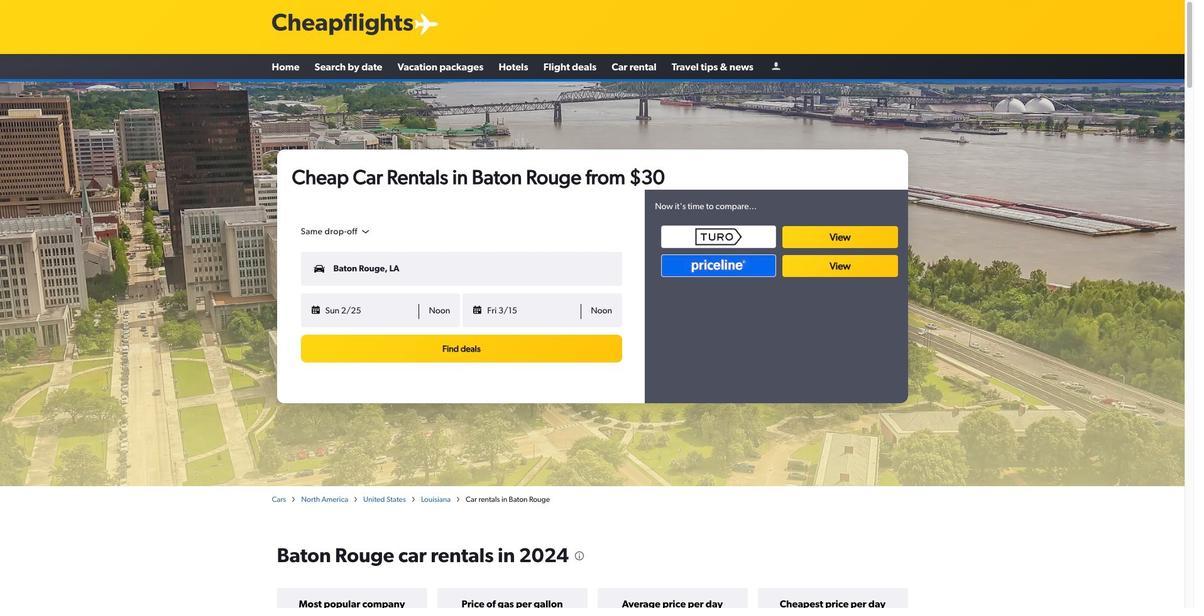 Task type: vqa. For each thing, say whether or not it's contained in the screenshot.
text box
yes



Task type: locate. For each thing, give the bounding box(es) containing it.
None text field
[[301, 294, 623, 327]]

None text field
[[301, 252, 623, 286]]

expedia image
[[690, 255, 753, 269]]

autoeurope image
[[801, 257, 864, 267]]

turo image
[[662, 226, 777, 248]]



Task type: describe. For each thing, give the bounding box(es) containing it.
Car drop-off location Same drop-off field
[[301, 226, 371, 237]]

baton rouge image
[[0, 82, 1185, 487]]

priceline image
[[662, 255, 777, 277]]



